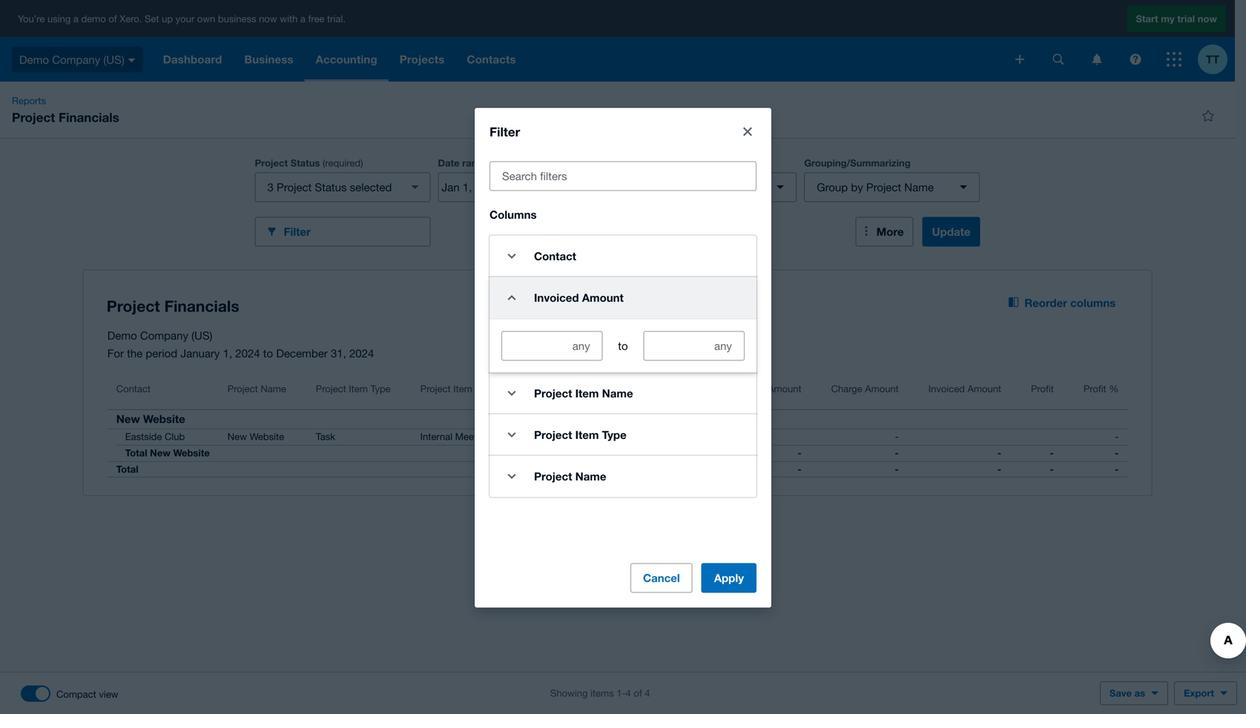 Task type: vqa. For each thing, say whether or not it's contained in the screenshot.
trial.
yes



Task type: locate. For each thing, give the bounding box(es) containing it.
the
[[127, 347, 143, 360]]

required
[[325, 157, 361, 169]]

0 vertical spatial invoiced
[[534, 291, 579, 305]]

0 horizontal spatial demo
[[19, 53, 49, 66]]

export
[[1184, 688, 1215, 699]]

contact
[[534, 250, 577, 263], [116, 383, 151, 395]]

project item name button
[[412, 374, 522, 410]]

0 vertical spatial project item type
[[316, 383, 391, 395]]

1 horizontal spatial filter
[[490, 124, 520, 139]]

0 horizontal spatial cost
[[588, 383, 609, 395]]

2 now from the left
[[1198, 13, 1218, 24]]

0 vertical spatial contact
[[534, 250, 577, 263]]

0 horizontal spatial project name
[[228, 383, 286, 395]]

website up eastside club
[[143, 413, 185, 426]]

of
[[109, 13, 117, 24], [634, 688, 642, 699]]

Select start date field
[[439, 173, 511, 201]]

1 cost from the left
[[588, 383, 609, 395]]

collapse image
[[497, 283, 527, 313]]

project item type down 31,
[[316, 383, 391, 395]]

3 expand image from the top
[[497, 420, 527, 450]]

0 horizontal spatial new
[[116, 413, 140, 426]]

profit for profit %
[[1084, 383, 1107, 395]]

1 horizontal spatial new website
[[228, 431, 284, 443]]

1-
[[617, 688, 626, 699]]

apply
[[714, 572, 744, 585]]

company
[[52, 53, 100, 66], [140, 329, 188, 342]]

0 vertical spatial project name
[[228, 383, 286, 395]]

invoiced inside button
[[929, 383, 965, 395]]

now left with
[[259, 13, 277, 24]]

1 vertical spatial new website
[[228, 431, 284, 443]]

0 vertical spatial company
[[52, 53, 100, 66]]

0 vertical spatial website
[[143, 413, 185, 426]]

1 horizontal spatial type
[[602, 429, 627, 442]]

1 vertical spatial filter
[[284, 225, 311, 239]]

company inside popup button
[[52, 53, 100, 66]]

svg image
[[1167, 52, 1182, 67], [1131, 54, 1142, 65], [1016, 55, 1025, 64], [128, 58, 136, 62]]

(us) up january
[[192, 329, 213, 342]]

1 horizontal spatial columns
[[621, 157, 662, 169]]

0 vertical spatial filter
[[490, 124, 520, 139]]

invoiced amount button
[[908, 374, 1011, 410]]

filter inside dialog
[[490, 124, 520, 139]]

1 horizontal spatial a
[[300, 13, 306, 24]]

1 vertical spatial contact
[[116, 383, 151, 395]]

0 horizontal spatial any number field
[[502, 332, 602, 360]]

1 horizontal spatial invoiced amount
[[929, 383, 1002, 395]]

invoiced
[[534, 291, 579, 305], [929, 383, 965, 395]]

columns down select end date field
[[490, 208, 537, 221]]

columns
[[621, 157, 662, 169], [490, 208, 537, 221]]

new down project name button
[[228, 431, 247, 443]]

expand image left estimated
[[497, 379, 527, 408]]

1 expand image from the top
[[497, 242, 527, 271]]

1 horizontal spatial profit
[[1084, 383, 1107, 395]]

website down club
[[173, 447, 210, 459]]

now
[[259, 13, 277, 24], [1198, 13, 1218, 24]]

project name right expand image
[[534, 470, 607, 483]]

charge
[[832, 383, 863, 395]]

0 horizontal spatial now
[[259, 13, 277, 24]]

1 vertical spatial total
[[116, 464, 138, 475]]

1 a from the left
[[73, 13, 79, 24]]

company up period
[[140, 329, 188, 342]]

your
[[176, 13, 195, 24]]

1 horizontal spatial now
[[1198, 13, 1218, 24]]

2 vertical spatial website
[[173, 447, 210, 459]]

reorder
[[1025, 296, 1068, 310]]

cancel
[[643, 572, 680, 585]]

new website up eastside club
[[116, 413, 185, 426]]

expand image for project item type
[[497, 420, 527, 450]]

columns inside "filter" dialog
[[490, 208, 537, 221]]

now right trial
[[1198, 13, 1218, 24]]

2 horizontal spatial new
[[228, 431, 247, 443]]

1 vertical spatial (us)
[[192, 329, 213, 342]]

2 vertical spatial new
[[150, 447, 171, 459]]

1 vertical spatial columns
[[490, 208, 537, 221]]

1 horizontal spatial to
[[618, 339, 628, 352]]

1 horizontal spatial contact
[[534, 250, 577, 263]]

filter button
[[255, 217, 431, 247]]

1 horizontal spatial of
[[634, 688, 642, 699]]

demo up for
[[107, 329, 137, 342]]

grouping/summarizing
[[805, 157, 911, 169]]

1 vertical spatial demo
[[107, 329, 137, 342]]

1 vertical spatial company
[[140, 329, 188, 342]]

0 vertical spatial of
[[109, 13, 117, 24]]

1,
[[223, 347, 232, 360]]

meetings
[[455, 431, 495, 443]]

(us)
[[103, 53, 124, 66], [192, 329, 213, 342]]

project name down "1,"
[[228, 383, 286, 395]]

1 horizontal spatial project item type
[[534, 429, 627, 442]]

0 vertical spatial invoiced amount
[[534, 291, 624, 305]]

1 horizontal spatial 2024
[[349, 347, 374, 360]]

estimated
[[542, 383, 586, 395]]

date
[[438, 157, 460, 169]]

1 vertical spatial invoiced amount
[[929, 383, 1002, 395]]

project item type inside button
[[316, 383, 391, 395]]

columns right the 10
[[649, 181, 692, 194]]

invoiced amount inside "filter" dialog
[[534, 291, 624, 305]]

project item type inside "filter" dialog
[[534, 429, 627, 442]]

profit left profit % button
[[1031, 383, 1054, 395]]

(us) inside popup button
[[103, 53, 124, 66]]

1 horizontal spatial (us)
[[192, 329, 213, 342]]

1 horizontal spatial 4
[[645, 688, 650, 699]]

cost inside 'button'
[[745, 383, 765, 395]]

of left xero. on the top
[[109, 13, 117, 24]]

1 horizontal spatial columns
[[1071, 296, 1116, 310]]

Search filters field
[[491, 162, 756, 190]]

0 horizontal spatial svg image
[[1053, 54, 1064, 65]]

:
[[489, 157, 492, 169]]

business
[[218, 13, 256, 24]]

columns for reorder
[[1071, 296, 1116, 310]]

of right 1-
[[634, 688, 642, 699]]

project item type down estimated cost button
[[534, 429, 627, 442]]

set
[[145, 13, 159, 24]]

demo down you're
[[19, 53, 49, 66]]

company for demo company (us) for the period january 1, 2024 to december 31, 2024
[[140, 329, 188, 342]]

cost
[[588, 383, 609, 395], [745, 383, 765, 395]]

project
[[12, 110, 55, 125], [255, 157, 288, 169], [867, 181, 902, 194], [228, 383, 258, 395], [316, 383, 346, 395], [421, 383, 451, 395], [534, 387, 572, 400], [534, 429, 572, 442], [534, 470, 572, 483]]

0 horizontal spatial 2024
[[235, 347, 260, 360]]

4 right items
[[626, 688, 631, 699]]

1 horizontal spatial demo
[[107, 329, 137, 342]]

showing
[[551, 688, 588, 699]]

demo inside popup button
[[19, 53, 49, 66]]

10 columns selected
[[634, 181, 737, 194]]

0 vertical spatial new website
[[116, 413, 185, 426]]

1 vertical spatial of
[[634, 688, 642, 699]]

0 horizontal spatial of
[[109, 13, 117, 24]]

2 expand image from the top
[[497, 379, 527, 408]]

columns right the reorder on the right of page
[[1071, 296, 1116, 310]]

website down project name button
[[250, 431, 284, 443]]

company for demo company (us)
[[52, 53, 100, 66]]

1 vertical spatial project item type
[[534, 429, 627, 442]]

columns up the 10
[[621, 157, 662, 169]]

my
[[1161, 13, 1175, 24]]

0 horizontal spatial (us)
[[103, 53, 124, 66]]

eastside club
[[125, 431, 185, 443]]

item
[[349, 383, 368, 395], [454, 383, 473, 395], [576, 387, 599, 400], [576, 429, 599, 442]]

1 vertical spatial new
[[228, 431, 247, 443]]

any number field
[[502, 332, 602, 360], [644, 332, 744, 360]]

0 vertical spatial (us)
[[103, 53, 124, 66]]

amount inside 'button'
[[768, 383, 802, 395]]

(us) down xero. on the top
[[103, 53, 124, 66]]

project inside popup button
[[867, 181, 902, 194]]

1 profit from the left
[[1031, 383, 1054, 395]]

using
[[47, 13, 71, 24]]

2 2024 from the left
[[349, 347, 374, 360]]

columns inside button
[[1071, 296, 1116, 310]]

1 horizontal spatial invoiced
[[929, 383, 965, 395]]

internal
[[421, 431, 453, 443]]

project item type
[[316, 383, 391, 395], [534, 429, 627, 442]]

expand image right meetings
[[497, 420, 527, 450]]

new up eastside
[[116, 413, 140, 426]]

status
[[291, 157, 320, 169]]

profit button
[[1011, 374, 1063, 410]]

type
[[371, 383, 391, 395], [602, 429, 627, 442]]

invoiced amount inside invoiced amount button
[[929, 383, 1002, 395]]

date range : this fiscal year
[[438, 157, 558, 169]]

0 horizontal spatial profit
[[1031, 383, 1054, 395]]

you're using a demo of xero. set up your own business now with a free trial.
[[18, 13, 346, 24]]

0 vertical spatial expand image
[[497, 242, 527, 271]]

2 profit from the left
[[1084, 383, 1107, 395]]

1 vertical spatial columns
[[1071, 296, 1116, 310]]

0 horizontal spatial a
[[73, 13, 79, 24]]

0 horizontal spatial type
[[371, 383, 391, 395]]

0 vertical spatial columns
[[649, 181, 692, 194]]

contact up report title field
[[534, 250, 577, 263]]

Report title field
[[103, 289, 974, 323]]

1 horizontal spatial project item name
[[534, 387, 633, 400]]

trial
[[1178, 13, 1196, 24]]

0 horizontal spatial columns
[[490, 208, 537, 221]]

2 cost from the left
[[745, 383, 765, 395]]

(
[[323, 157, 325, 169]]

demo inside demo company (us) for the period january 1, 2024 to december 31, 2024
[[107, 329, 137, 342]]

a right the using
[[73, 13, 79, 24]]

0 horizontal spatial invoiced
[[534, 291, 579, 305]]

invoiced amount left profit button in the bottom right of the page
[[929, 383, 1002, 395]]

2 a from the left
[[300, 13, 306, 24]]

0 horizontal spatial invoiced amount
[[534, 291, 624, 305]]

new down eastside club
[[150, 447, 171, 459]]

2024 right "1,"
[[235, 347, 260, 360]]

0 horizontal spatial 4
[[626, 688, 631, 699]]

1 vertical spatial expand image
[[497, 379, 527, 408]]

1 vertical spatial project name
[[534, 470, 607, 483]]

profit
[[1031, 383, 1054, 395], [1084, 383, 1107, 395]]

new website down project name button
[[228, 431, 284, 443]]

project item name
[[421, 383, 501, 395], [534, 387, 633, 400]]

invoiced inside "filter" dialog
[[534, 291, 579, 305]]

0 horizontal spatial project item type
[[316, 383, 391, 395]]

4 right 1-
[[645, 688, 650, 699]]

0 horizontal spatial company
[[52, 53, 100, 66]]

amount inside button
[[968, 383, 1002, 395]]

amount inside button
[[865, 383, 899, 395]]

apply button
[[702, 564, 757, 593]]

charge amount
[[832, 383, 899, 395]]

1 vertical spatial invoiced
[[929, 383, 965, 395]]

profit left % on the right bottom of page
[[1084, 383, 1107, 395]]

demo for demo company (us)
[[19, 53, 49, 66]]

project name
[[228, 383, 286, 395], [534, 470, 607, 483]]

0 vertical spatial type
[[371, 383, 391, 395]]

a
[[73, 13, 79, 24], [300, 13, 306, 24]]

2 4 from the left
[[645, 688, 650, 699]]

invoiced amount right collapse image
[[534, 291, 624, 305]]

svg image
[[1053, 54, 1064, 65], [1093, 54, 1102, 65]]

start my trial now
[[1136, 13, 1218, 24]]

0 horizontal spatial filter
[[284, 225, 311, 239]]

2 any number field from the left
[[644, 332, 744, 360]]

0 horizontal spatial columns
[[649, 181, 692, 194]]

2 vertical spatial expand image
[[497, 420, 527, 450]]

reports link
[[6, 94, 52, 108]]

amount for charge amount button
[[865, 383, 899, 395]]

contact down the in the left of the page
[[116, 383, 151, 395]]

expand image
[[497, 242, 527, 271], [497, 379, 527, 408], [497, 420, 527, 450]]

1 horizontal spatial company
[[140, 329, 188, 342]]

2024 right 31,
[[349, 347, 374, 360]]

new website
[[116, 413, 185, 426], [228, 431, 284, 443]]

1 horizontal spatial cost
[[745, 383, 765, 395]]

expand image
[[497, 462, 527, 492]]

a left free
[[300, 13, 306, 24]]

amount for invoiced amount button
[[968, 383, 1002, 395]]

(us) inside demo company (us) for the period january 1, 2024 to december 31, 2024
[[192, 329, 213, 342]]

0 vertical spatial total
[[125, 447, 147, 459]]

2024
[[235, 347, 260, 360], [349, 347, 374, 360]]

0 horizontal spatial project item name
[[421, 383, 501, 395]]

1 horizontal spatial project name
[[534, 470, 607, 483]]

0 vertical spatial columns
[[621, 157, 662, 169]]

reorder columns
[[1025, 296, 1116, 310]]

filter up this
[[490, 124, 520, 139]]

expand image for project item name
[[497, 379, 527, 408]]

financials
[[59, 110, 119, 125]]

view
[[99, 689, 118, 701]]

demo
[[19, 53, 49, 66], [107, 329, 137, 342]]

cost amount button
[[724, 374, 811, 410]]

expand image up collapse image
[[497, 242, 527, 271]]

10
[[634, 181, 646, 194]]

to inside "filter" dialog
[[618, 339, 628, 352]]

1 horizontal spatial any number field
[[644, 332, 744, 360]]

estimated cost
[[542, 383, 609, 395]]

trial.
[[327, 13, 346, 24]]

type inside "filter" dialog
[[602, 429, 627, 442]]

0 horizontal spatial contact
[[116, 383, 151, 395]]

company inside demo company (us) for the period january 1, 2024 to december 31, 2024
[[140, 329, 188, 342]]

1 vertical spatial type
[[602, 429, 627, 442]]

0 horizontal spatial to
[[263, 347, 273, 360]]

of inside tt banner
[[109, 13, 117, 24]]

contact inside "filter" dialog
[[534, 250, 577, 263]]

invoiced amount
[[534, 291, 624, 305], [929, 383, 1002, 395]]

0 vertical spatial demo
[[19, 53, 49, 66]]

to inside demo company (us) for the period january 1, 2024 to december 31, 2024
[[263, 347, 273, 360]]

company down the using
[[52, 53, 100, 66]]

new
[[116, 413, 140, 426], [228, 431, 247, 443], [150, 447, 171, 459]]

columns
[[649, 181, 692, 194], [1071, 296, 1116, 310]]

close image
[[733, 117, 763, 147]]

1 horizontal spatial svg image
[[1093, 54, 1102, 65]]

filter down status
[[284, 225, 311, 239]]

of for 4
[[634, 688, 642, 699]]



Task type: describe. For each thing, give the bounding box(es) containing it.
profit for profit
[[1031, 383, 1054, 395]]

period
[[146, 347, 177, 360]]

)
[[361, 157, 363, 169]]

project item name inside "filter" dialog
[[534, 387, 633, 400]]

this
[[494, 157, 512, 169]]

cancel button
[[631, 564, 693, 593]]

project name button
[[219, 374, 307, 410]]

project name inside button
[[228, 383, 286, 395]]

type inside button
[[371, 383, 391, 395]]

as
[[1135, 688, 1146, 699]]

export button
[[1175, 682, 1238, 706]]

cost inside button
[[588, 383, 609, 395]]

club
[[165, 431, 185, 443]]

own
[[197, 13, 215, 24]]

group by project name
[[817, 181, 934, 194]]

1 any number field from the left
[[502, 332, 602, 360]]

amount for cost amount 'button'
[[768, 383, 802, 395]]

range
[[462, 157, 489, 169]]

project name inside "filter" dialog
[[534, 470, 607, 483]]

demo
[[81, 13, 106, 24]]

for
[[107, 347, 124, 360]]

tt
[[1206, 53, 1220, 66]]

task
[[316, 431, 335, 443]]

reorder columns button
[[998, 288, 1128, 318]]

Select end date field
[[512, 173, 584, 201]]

update
[[932, 225, 971, 239]]

0 vertical spatial new
[[116, 413, 140, 426]]

svg image inside "demo company (us)" popup button
[[128, 58, 136, 62]]

more button
[[856, 217, 914, 247]]

compact
[[56, 689, 96, 701]]

estimated cost button
[[522, 374, 618, 410]]

reports project financials
[[12, 95, 119, 125]]

save as
[[1110, 688, 1146, 699]]

demo company (us)
[[19, 53, 124, 66]]

showing items 1-4 of 4
[[551, 688, 650, 699]]

%
[[1110, 383, 1119, 395]]

1 2024 from the left
[[235, 347, 260, 360]]

1 vertical spatial website
[[250, 431, 284, 443]]

december
[[276, 347, 328, 360]]

total new website
[[125, 447, 210, 459]]

1 4 from the left
[[626, 688, 631, 699]]

columns for 10
[[649, 181, 692, 194]]

demo company (us) for the period january 1, 2024 to december 31, 2024
[[107, 329, 374, 360]]

start
[[1136, 13, 1159, 24]]

group by project name button
[[805, 173, 980, 202]]

31,
[[331, 347, 346, 360]]

report output element
[[107, 374, 1128, 478]]

project inside reports project financials
[[12, 110, 55, 125]]

charge amount button
[[811, 374, 908, 410]]

1 svg image from the left
[[1053, 54, 1064, 65]]

profit % button
[[1063, 374, 1128, 410]]

compact view
[[56, 689, 118, 701]]

(us) for demo company (us)
[[103, 53, 124, 66]]

you're
[[18, 13, 45, 24]]

save
[[1110, 688, 1132, 699]]

demo company (us) button
[[0, 37, 152, 82]]

by
[[851, 181, 864, 194]]

filter inside filter button
[[284, 225, 311, 239]]

cost amount
[[745, 383, 802, 395]]

filter dialog
[[475, 108, 772, 608]]

total for total
[[116, 464, 138, 475]]

1 horizontal spatial new
[[150, 447, 171, 459]]

contact button
[[107, 374, 219, 410]]

reports
[[12, 95, 46, 106]]

january
[[181, 347, 220, 360]]

internal meetings
[[421, 431, 495, 443]]

name inside popup button
[[905, 181, 934, 194]]

demo for demo company (us) for the period january 1, 2024 to december 31, 2024
[[107, 329, 137, 342]]

(us) for demo company (us) for the period january 1, 2024 to december 31, 2024
[[192, 329, 213, 342]]

save as button
[[1100, 682, 1169, 706]]

expand image for contact
[[497, 242, 527, 271]]

year
[[540, 157, 558, 169]]

fiscal
[[515, 157, 537, 169]]

amount inside "filter" dialog
[[582, 291, 624, 305]]

of for demo
[[109, 13, 117, 24]]

xero.
[[120, 13, 142, 24]]

update button
[[923, 217, 981, 247]]

tt banner
[[0, 0, 1236, 82]]

eastside
[[125, 431, 162, 443]]

contact inside 'contact' button
[[116, 383, 151, 395]]

group
[[817, 181, 848, 194]]

more
[[877, 225, 904, 239]]

2 svg image from the left
[[1093, 54, 1102, 65]]

selected
[[695, 181, 737, 194]]

up
[[162, 13, 173, 24]]

tt button
[[1198, 37, 1236, 82]]

total for total new website
[[125, 447, 147, 459]]

project item name inside the "project item name" button
[[421, 383, 501, 395]]

items
[[591, 688, 614, 699]]

0 horizontal spatial new website
[[116, 413, 185, 426]]

free
[[308, 13, 325, 24]]

project item type button
[[307, 374, 412, 410]]

1 now from the left
[[259, 13, 277, 24]]

with
[[280, 13, 298, 24]]

profit %
[[1084, 383, 1119, 395]]

project status ( required )
[[255, 157, 363, 169]]



